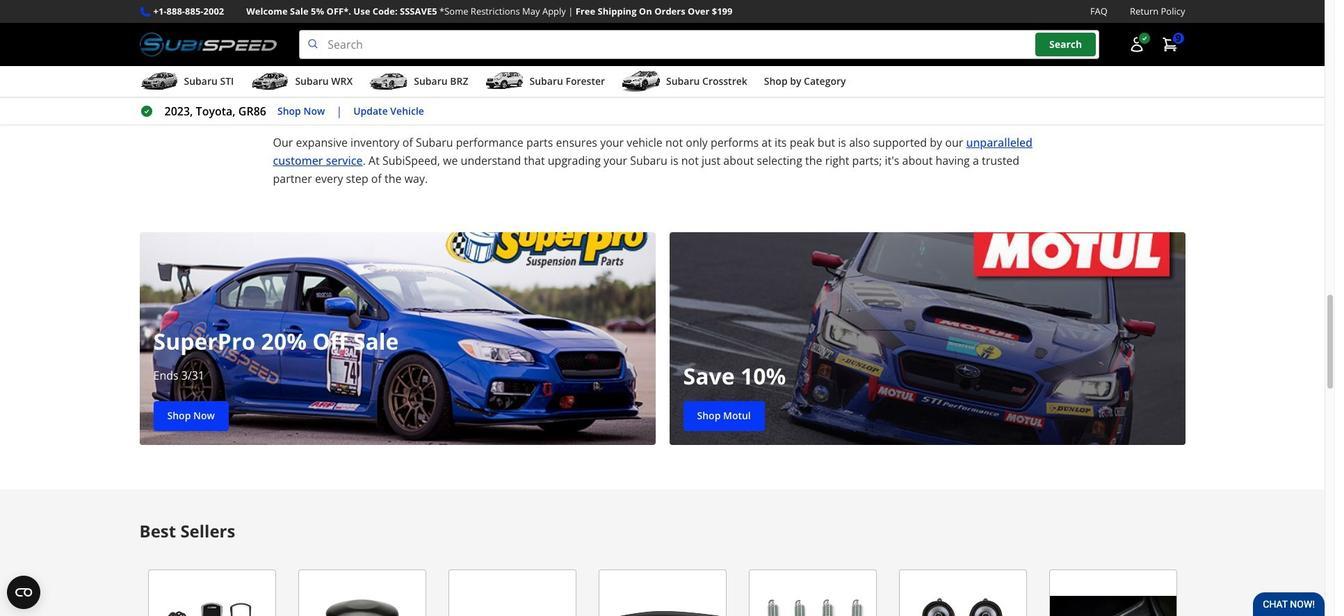Task type: vqa. For each thing, say whether or not it's contained in the screenshot.
second (1) from the left
no



Task type: locate. For each thing, give the bounding box(es) containing it.
button image
[[1129, 36, 1146, 53]]

a subaru crosstrek thumbnail image image
[[622, 71, 661, 92]]

subispeed logo image
[[139, 30, 277, 59]]

a subaru wrx thumbnail image image
[[251, 71, 290, 92]]

a subaru sti thumbnail image image
[[139, 71, 178, 92]]



Task type: describe. For each thing, give the bounding box(es) containing it.
open widget image
[[7, 576, 40, 609]]

search input field
[[299, 30, 1100, 59]]

a subaru brz thumbnail image image
[[370, 71, 409, 92]]

a subaru forester thumbnail image image
[[485, 71, 524, 92]]



